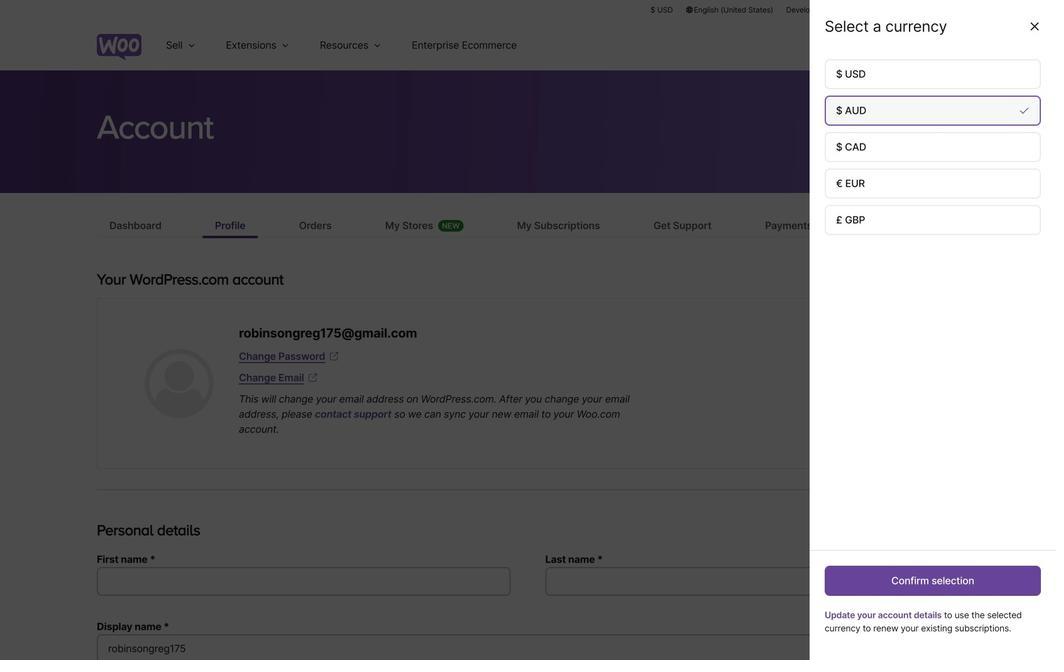 Task type: locate. For each thing, give the bounding box(es) containing it.
search image
[[908, 35, 928, 55]]

None text field
[[546, 567, 960, 596], [97, 635, 960, 660], [546, 567, 960, 596], [97, 635, 960, 660]]

close selector image
[[1029, 20, 1042, 33]]

external link image
[[307, 372, 319, 384]]

None text field
[[97, 567, 511, 596]]



Task type: describe. For each thing, give the bounding box(es) containing it.
service navigation menu element
[[885, 25, 960, 66]]

external link image
[[328, 350, 341, 363]]

open account menu image
[[940, 35, 960, 55]]

gravatar image image
[[145, 349, 214, 418]]



